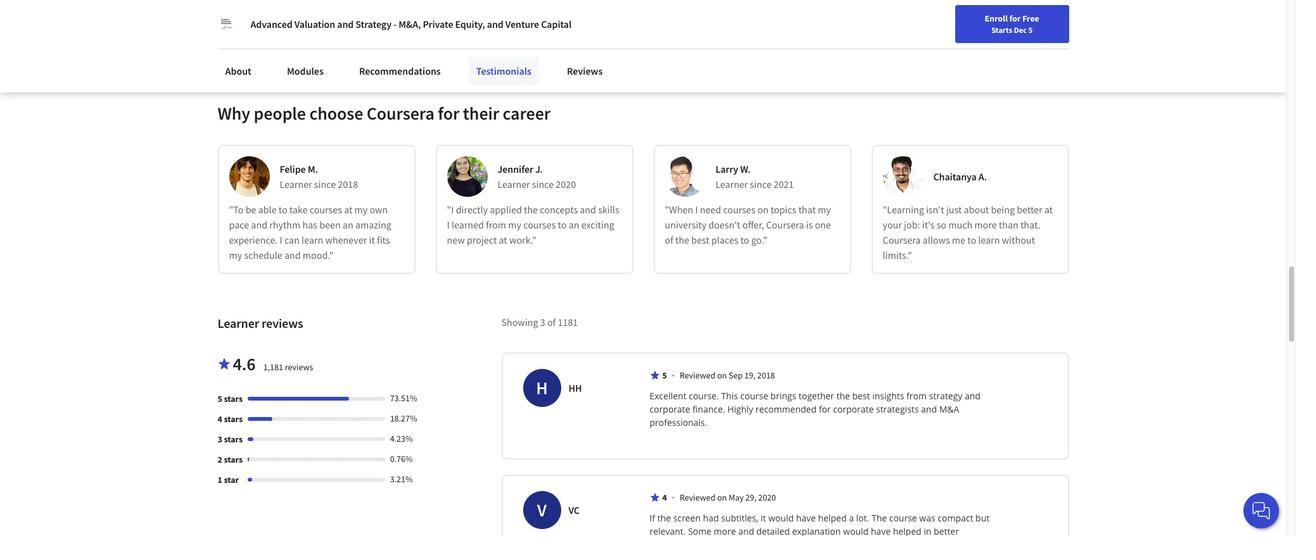 Task type: describe. For each thing, give the bounding box(es) containing it.
the inside if the screen had subtitles, it would have helped a lot. the course was compact but relevant. some more and detailed explanation would have helped in bette
[[657, 513, 671, 525]]

5 for 5 stars
[[218, 394, 222, 405]]

mood."
[[303, 249, 334, 262]]

my left own
[[354, 204, 368, 216]]

1 horizontal spatial would
[[843, 526, 869, 537]]

on inside "when i need courses on topics that my university doesn't offer, coursera is one of the best places to go."
[[758, 204, 769, 216]]

and left m&a
[[921, 404, 937, 416]]

been
[[319, 219, 341, 231]]

topics
[[771, 204, 796, 216]]

coursera inside "learning isn't just about being better at your job: it's so much more than that. coursera allows me to learn without limits."
[[883, 234, 921, 247]]

can
[[284, 234, 300, 247]]

starts
[[991, 25, 1012, 35]]

0.76%
[[390, 454, 413, 465]]

1,181 reviews
[[263, 362, 313, 373]]

it inside "to be able to take courses at my own pace and rhythm has been an amazing experience. i can learn whenever it fits my schedule and mood."
[[369, 234, 375, 247]]

0 vertical spatial helped
[[818, 513, 847, 525]]

larry w. learner since 2021
[[715, 163, 794, 191]]

university
[[665, 219, 706, 231]]

chaitanya a.
[[933, 171, 987, 183]]

courses inside "when i need courses on topics that my university doesn't offer, coursera is one of the best places to go."
[[723, 204, 756, 216]]

learned
[[452, 219, 484, 231]]

concepts
[[540, 204, 578, 216]]

1 horizontal spatial have
[[871, 526, 891, 537]]

advanced
[[251, 18, 292, 30]]

rhythm
[[269, 219, 300, 231]]

about
[[964, 204, 989, 216]]

2020 for jennifer j. learner since 2020
[[556, 178, 576, 191]]

modules link
[[279, 57, 331, 85]]

work."
[[509, 234, 537, 247]]

one
[[815, 219, 831, 231]]

"to
[[229, 204, 244, 216]]

directly
[[456, 204, 488, 216]]

"to be able to take courses at my own pace and rhythm has been an amazing experience. i can learn whenever it fits my schedule and mood."
[[229, 204, 391, 262]]

and up 'experience.'
[[251, 219, 267, 231]]

sep
[[729, 370, 743, 382]]

course inside if the screen had subtitles, it would have helped a lot. the course was compact but relevant. some more and detailed explanation would have helped in bette
[[889, 513, 917, 525]]

v
[[537, 499, 547, 522]]

reviewed for v
[[680, 492, 715, 504]]

-
[[393, 18, 397, 30]]

professionals.
[[650, 417, 707, 429]]

2020 for reviewed on may 29, 2020
[[758, 492, 776, 504]]

2018 for felipe m. learner since 2018
[[338, 178, 358, 191]]

more inside if the screen had subtitles, it would have helped a lot. the course was compact but relevant. some more and detailed explanation would have helped in bette
[[714, 526, 736, 537]]

1 corporate from the left
[[650, 404, 690, 416]]

at for better
[[1044, 204, 1053, 216]]

career
[[990, 15, 1014, 26]]

brings
[[771, 390, 796, 402]]

much
[[948, 219, 972, 231]]

new
[[447, 234, 465, 247]]

more inside "learning isn't just about being better at your job: it's so much more than that. coursera allows me to learn without limits."
[[974, 219, 997, 231]]

2018 for reviewed on sep 19, 2018
[[757, 370, 775, 382]]

hh
[[569, 382, 582, 395]]

places
[[711, 234, 738, 247]]

erasmus university rotterdam image
[[218, 15, 235, 33]]

why
[[218, 102, 250, 125]]

chaitanya
[[933, 171, 977, 183]]

and right strategy
[[965, 390, 980, 402]]

about link
[[218, 57, 259, 85]]

and inside if the screen had subtitles, it would have helped a lot. the course was compact but relevant. some more and detailed explanation would have helped in bette
[[738, 526, 754, 537]]

2
[[218, 454, 222, 466]]

better
[[1017, 204, 1042, 216]]

since for m.
[[314, 178, 336, 191]]

show 8 more
[[228, 24, 278, 36]]

insights
[[872, 390, 904, 402]]

isn't
[[926, 204, 944, 216]]

collection element
[[210, 0, 1077, 62]]

find your new career link
[[929, 13, 1021, 29]]

enroll
[[985, 13, 1008, 24]]

and right the equity,
[[487, 18, 503, 30]]

learn for more
[[978, 234, 1000, 247]]

felipe
[[280, 163, 306, 176]]

5 stars
[[218, 394, 243, 405]]

1 horizontal spatial helped
[[893, 526, 921, 537]]

pace
[[229, 219, 249, 231]]

has
[[302, 219, 317, 231]]

18.27%
[[390, 413, 417, 425]]

new
[[972, 15, 988, 26]]

0 horizontal spatial coursera
[[367, 102, 434, 125]]

a.
[[979, 171, 987, 183]]

1181
[[558, 316, 578, 329]]

"when i need courses on topics that my university doesn't offer, coursera is one of the best places to go."
[[665, 204, 831, 247]]

an inside the "i directly applied the concepts and skills i learned from my courses to an exciting new project at work."
[[569, 219, 579, 231]]

the inside "when i need courses on topics that my university doesn't offer, coursera is one of the best places to go."
[[675, 234, 689, 247]]

5 inside enroll for free starts dec 5
[[1028, 25, 1033, 35]]

go."
[[751, 234, 767, 247]]

own
[[370, 204, 388, 216]]

the
[[872, 513, 887, 525]]

i inside "to be able to take courses at my own pace and rhythm has been an amazing experience. i can learn whenever it fits my schedule and mood."
[[280, 234, 282, 247]]

screen
[[673, 513, 701, 525]]

recommended
[[756, 404, 817, 416]]

from for strategists
[[906, 390, 927, 402]]

m.
[[308, 163, 318, 176]]

skills
[[598, 204, 619, 216]]

learner for felipe
[[280, 178, 312, 191]]

private
[[423, 18, 453, 30]]

exciting
[[581, 219, 614, 231]]

this
[[721, 390, 738, 402]]

take
[[289, 204, 308, 216]]

reviewed on sep 19, 2018
[[680, 370, 775, 382]]

1 horizontal spatial your
[[953, 15, 970, 26]]

best inside "when i need courses on topics that my university doesn't offer, coursera is one of the best places to go."
[[691, 234, 709, 247]]

if the screen had subtitles, it would have helped a lot. the course was compact but relevant. some more and detailed explanation would have helped in bette
[[650, 513, 992, 537]]

reviews for learner reviews
[[262, 316, 303, 332]]

capital
[[541, 18, 572, 30]]

of inside "when i need courses on topics that my university doesn't offer, coursera is one of the best places to go."
[[665, 234, 673, 247]]

4.23%
[[390, 433, 413, 445]]

your inside "learning isn't just about being better at your job: it's so much more than that. coursera allows me to learn without limits."
[[883, 219, 902, 231]]

felipe m. learner since 2018
[[280, 163, 358, 191]]

find your new career
[[935, 15, 1014, 26]]

course inside excellent course. this course brings together the best insights from strategy and corporate finance. highly recommended for corporate strategists and m&a professionals.
[[740, 390, 768, 402]]

job:
[[904, 219, 920, 231]]

j.
[[535, 163, 543, 176]]

advanced valuation and strategy - m&a, private equity, and venture capital
[[251, 18, 572, 30]]

strategists
[[876, 404, 919, 416]]

2 stars
[[218, 454, 243, 466]]

learner for larry
[[715, 178, 748, 191]]

amazing
[[355, 219, 391, 231]]

at inside the "i directly applied the concepts and skills i learned from my courses to an exciting new project at work."
[[499, 234, 507, 247]]

strategy
[[929, 390, 962, 402]]

be
[[246, 204, 256, 216]]

on for h
[[717, 370, 727, 382]]

lot.
[[856, 513, 869, 525]]

may
[[729, 492, 744, 504]]



Task type: locate. For each thing, give the bounding box(es) containing it.
from for work."
[[486, 219, 506, 231]]

0 horizontal spatial 2018
[[338, 178, 358, 191]]

1 vertical spatial 2018
[[757, 370, 775, 382]]

2 horizontal spatial courses
[[723, 204, 756, 216]]

1 horizontal spatial it
[[761, 513, 766, 525]]

it inside if the screen had subtitles, it would have helped a lot. the course was compact but relevant. some more and detailed explanation would have helped in bette
[[761, 513, 766, 525]]

it's
[[922, 219, 935, 231]]

2 vertical spatial 5
[[218, 394, 222, 405]]

stars right 2
[[224, 454, 243, 466]]

2 vertical spatial on
[[717, 492, 727, 504]]

1
[[218, 475, 222, 486]]

reviewed up "course."
[[680, 370, 715, 382]]

on for v
[[717, 492, 727, 504]]

2 stars from the top
[[224, 414, 243, 425]]

have
[[796, 513, 816, 525], [871, 526, 891, 537]]

learn inside "learning isn't just about being better at your job: it's so much more than that. coursera allows me to learn without limits."
[[978, 234, 1000, 247]]

0 vertical spatial reviews
[[262, 316, 303, 332]]

to inside "to be able to take courses at my own pace and rhythm has been an amazing experience. i can learn whenever it fits my schedule and mood."
[[279, 204, 287, 216]]

2 reviewed from the top
[[680, 492, 715, 504]]

0 horizontal spatial for
[[438, 102, 459, 125]]

4 for 4
[[662, 492, 667, 504]]

allows
[[923, 234, 950, 247]]

0 horizontal spatial 4
[[218, 414, 222, 425]]

0 horizontal spatial learn
[[302, 234, 323, 247]]

0 horizontal spatial of
[[547, 316, 556, 329]]

0 vertical spatial your
[[953, 15, 970, 26]]

since down m.
[[314, 178, 336, 191]]

i left need
[[695, 204, 698, 216]]

stars for 2 stars
[[224, 454, 243, 466]]

2 horizontal spatial for
[[1009, 13, 1021, 24]]

your down "learning
[[883, 219, 902, 231]]

reviews up 1,181 reviews
[[262, 316, 303, 332]]

73.51%
[[390, 393, 417, 404]]

2 horizontal spatial since
[[750, 178, 772, 191]]

coursera up limits."
[[883, 234, 921, 247]]

3 stars from the top
[[224, 434, 243, 446]]

1 since from the left
[[314, 178, 336, 191]]

3 right showing
[[540, 316, 545, 329]]

2 an from the left
[[569, 219, 579, 231]]

to left go."
[[740, 234, 749, 247]]

helped left a
[[818, 513, 847, 525]]

stars up 4 stars
[[224, 394, 243, 405]]

1 vertical spatial for
[[438, 102, 459, 125]]

1 vertical spatial would
[[843, 526, 869, 537]]

1 vertical spatial best
[[852, 390, 870, 402]]

choose
[[309, 102, 363, 125]]

of
[[665, 234, 673, 247], [547, 316, 556, 329]]

0 vertical spatial on
[[758, 204, 769, 216]]

my up one
[[818, 204, 831, 216]]

5 up 4 stars
[[218, 394, 222, 405]]

for inside enroll for free starts dec 5
[[1009, 13, 1021, 24]]

your
[[953, 15, 970, 26], [883, 219, 902, 231]]

1 vertical spatial more
[[974, 219, 997, 231]]

equity,
[[455, 18, 485, 30]]

1 vertical spatial have
[[871, 526, 891, 537]]

0 horizontal spatial since
[[314, 178, 336, 191]]

learner for jennifer
[[498, 178, 530, 191]]

from inside the "i directly applied the concepts and skills i learned from my courses to an exciting new project at work."
[[486, 219, 506, 231]]

1 vertical spatial coursera
[[766, 219, 804, 231]]

5 right dec
[[1028, 25, 1033, 35]]

2 horizontal spatial i
[[695, 204, 698, 216]]

at for courses
[[344, 204, 352, 216]]

reviewed
[[680, 370, 715, 382], [680, 492, 715, 504]]

learner inside jennifer j. learner since 2020
[[498, 178, 530, 191]]

2020 up concepts
[[556, 178, 576, 191]]

an down concepts
[[569, 219, 579, 231]]

courses inside the "i directly applied the concepts and skills i learned from my courses to an exciting new project at work."
[[523, 219, 556, 231]]

on left sep at the right bottom of page
[[717, 370, 727, 382]]

from
[[486, 219, 506, 231], [906, 390, 927, 402]]

at inside "learning isn't just about being better at your job: it's so much more than that. coursera allows me to learn without limits."
[[1044, 204, 1053, 216]]

1 stars from the top
[[224, 394, 243, 405]]

coursera down recommendations at the top
[[367, 102, 434, 125]]

learn for has
[[302, 234, 323, 247]]

courses up offer,
[[723, 204, 756, 216]]

0 horizontal spatial an
[[343, 219, 353, 231]]

to down concepts
[[558, 219, 567, 231]]

0 vertical spatial coursera
[[367, 102, 434, 125]]

subtitles,
[[721, 513, 758, 525]]

courses up work."
[[523, 219, 556, 231]]

from inside excellent course. this course brings together the best insights from strategy and corporate finance. highly recommended for corporate strategists and m&a professionals.
[[906, 390, 927, 402]]

that.
[[1020, 219, 1040, 231]]

1 vertical spatial it
[[761, 513, 766, 525]]

to inside the "i directly applied the concepts and skills i learned from my courses to an exciting new project at work."
[[558, 219, 567, 231]]

learner inside felipe m. learner since 2018
[[280, 178, 312, 191]]

of left 1181
[[547, 316, 556, 329]]

need
[[700, 204, 721, 216]]

1 horizontal spatial i
[[447, 219, 450, 231]]

coursera inside "when i need courses on topics that my university doesn't offer, coursera is one of the best places to go."
[[766, 219, 804, 231]]

1 horizontal spatial since
[[532, 178, 554, 191]]

1 horizontal spatial of
[[665, 234, 673, 247]]

coursera down topics on the top right of page
[[766, 219, 804, 231]]

learn down 'than'
[[978, 234, 1000, 247]]

the right the if
[[657, 513, 671, 525]]

the down the university
[[675, 234, 689, 247]]

offer,
[[742, 219, 764, 231]]

learn inside "to be able to take courses at my own pace and rhythm has been an amazing experience. i can learn whenever it fits my schedule and mood."
[[302, 234, 323, 247]]

0 horizontal spatial best
[[691, 234, 709, 247]]

to up rhythm
[[279, 204, 287, 216]]

1 horizontal spatial 4
[[662, 492, 667, 504]]

1 horizontal spatial course
[[889, 513, 917, 525]]

best down the university
[[691, 234, 709, 247]]

2 corporate from the left
[[833, 404, 874, 416]]

"i directly applied the concepts and skills i learned from my courses to an exciting new project at work."
[[447, 204, 619, 247]]

show
[[228, 24, 249, 36]]

1 vertical spatial your
[[883, 219, 902, 231]]

i inside "when i need courses on topics that my university doesn't offer, coursera is one of the best places to go."
[[695, 204, 698, 216]]

the inside excellent course. this course brings together the best insights from strategy and corporate finance. highly recommended for corporate strategists and m&a professionals.
[[836, 390, 850, 402]]

and inside the "i directly applied the concepts and skills i learned from my courses to an exciting new project at work."
[[580, 204, 596, 216]]

i
[[695, 204, 698, 216], [447, 219, 450, 231], [280, 234, 282, 247]]

0 horizontal spatial it
[[369, 234, 375, 247]]

in
[[924, 526, 931, 537]]

1 horizontal spatial best
[[852, 390, 870, 402]]

2021
[[774, 178, 794, 191]]

stars for 3 stars
[[224, 434, 243, 446]]

an up whenever
[[343, 219, 353, 231]]

5
[[1028, 25, 1033, 35], [662, 370, 667, 382], [218, 394, 222, 405]]

h
[[536, 377, 548, 400]]

since for w.
[[750, 178, 772, 191]]

course up highly on the right
[[740, 390, 768, 402]]

1 horizontal spatial an
[[569, 219, 579, 231]]

relevant.
[[650, 526, 686, 537]]

1 vertical spatial from
[[906, 390, 927, 402]]

an inside "to be able to take courses at my own pace and rhythm has been an amazing experience. i can learn whenever it fits my schedule and mood."
[[343, 219, 353, 231]]

0 vertical spatial 3
[[540, 316, 545, 329]]

if
[[650, 513, 655, 525]]

your right find
[[953, 15, 970, 26]]

0 horizontal spatial from
[[486, 219, 506, 231]]

reviews right 1,181
[[285, 362, 313, 373]]

5 up excellent
[[662, 370, 667, 382]]

and left 'strategy'
[[337, 18, 354, 30]]

i left can
[[280, 234, 282, 247]]

1 vertical spatial 5
[[662, 370, 667, 382]]

of down the university
[[665, 234, 673, 247]]

reviews for 1,181 reviews
[[285, 362, 313, 373]]

learner down larry on the top right of the page
[[715, 178, 748, 191]]

0 vertical spatial 5
[[1028, 25, 1033, 35]]

to right me
[[967, 234, 976, 247]]

courses up the 'been'
[[310, 204, 342, 216]]

0 vertical spatial it
[[369, 234, 375, 247]]

0 vertical spatial best
[[691, 234, 709, 247]]

it left fits
[[369, 234, 375, 247]]

on left may
[[717, 492, 727, 504]]

m&a,
[[399, 18, 421, 30]]

2018 inside felipe m. learner since 2018
[[338, 178, 358, 191]]

1 horizontal spatial corporate
[[833, 404, 874, 416]]

0 horizontal spatial more
[[257, 24, 278, 36]]

reviews
[[262, 316, 303, 332], [285, 362, 313, 373]]

learner down jennifer
[[498, 178, 530, 191]]

since down the j.
[[532, 178, 554, 191]]

1 vertical spatial 4
[[662, 492, 667, 504]]

being
[[991, 204, 1015, 216]]

why people choose coursera for their career
[[218, 102, 551, 125]]

would down a
[[843, 526, 869, 537]]

1 horizontal spatial for
[[819, 404, 831, 416]]

2018 up the 'been'
[[338, 178, 358, 191]]

1 star
[[218, 475, 239, 486]]

a
[[849, 513, 854, 525]]

0 horizontal spatial 5
[[218, 394, 222, 405]]

english button
[[1021, 0, 1097, 41]]

3 up 2
[[218, 434, 222, 446]]

jennifer j. learner since 2020
[[498, 163, 576, 191]]

courses inside "to be able to take courses at my own pace and rhythm has been an amazing experience. i can learn whenever it fits my schedule and mood."
[[310, 204, 342, 216]]

without
[[1002, 234, 1035, 247]]

"learning isn't just about being better at your job: it's so much more than that. coursera allows me to learn without limits."
[[883, 204, 1053, 262]]

since inside larry w. learner since 2021
[[750, 178, 772, 191]]

0 horizontal spatial 3
[[218, 434, 222, 446]]

3 since from the left
[[750, 178, 772, 191]]

limits."
[[883, 249, 912, 262]]

since
[[314, 178, 336, 191], [532, 178, 554, 191], [750, 178, 772, 191]]

1 vertical spatial reviewed
[[680, 492, 715, 504]]

my inside the "i directly applied the concepts and skills i learned from my courses to an exciting new project at work."
[[508, 219, 521, 231]]

4 up 3 stars
[[218, 414, 222, 425]]

my inside "when i need courses on topics that my university doesn't offer, coursera is one of the best places to go."
[[818, 204, 831, 216]]

learner reviews
[[218, 316, 303, 332]]

2 learn from the left
[[978, 234, 1000, 247]]

learn down has
[[302, 234, 323, 247]]

stars down 4 stars
[[224, 434, 243, 446]]

1 horizontal spatial 2018
[[757, 370, 775, 382]]

the right together
[[836, 390, 850, 402]]

2 horizontal spatial more
[[974, 219, 997, 231]]

2 vertical spatial for
[[819, 404, 831, 416]]

1 reviewed from the top
[[680, 370, 715, 382]]

4 up relevant.
[[662, 492, 667, 504]]

corporate down insights
[[833, 404, 874, 416]]

4 for 4 stars
[[218, 414, 222, 425]]

0 vertical spatial reviewed
[[680, 370, 715, 382]]

2 vertical spatial coursera
[[883, 234, 921, 247]]

0 vertical spatial 2018
[[338, 178, 358, 191]]

for up dec
[[1009, 13, 1021, 24]]

was
[[919, 513, 935, 525]]

since for j.
[[532, 178, 554, 191]]

0 vertical spatial i
[[695, 204, 698, 216]]

since down w.
[[750, 178, 772, 191]]

from up the 'strategists'
[[906, 390, 927, 402]]

0 vertical spatial would
[[768, 513, 794, 525]]

0 horizontal spatial corporate
[[650, 404, 690, 416]]

1 vertical spatial of
[[547, 316, 556, 329]]

0 horizontal spatial course
[[740, 390, 768, 402]]

2 horizontal spatial at
[[1044, 204, 1053, 216]]

best inside excellent course. this course brings together the best insights from strategy and corporate finance. highly recommended for corporate strategists and m&a professionals.
[[852, 390, 870, 402]]

excellent course. this course brings together the best insights from strategy and corporate finance. highly recommended for corporate strategists and m&a professionals.
[[650, 390, 983, 429]]

reviewed for h
[[680, 370, 715, 382]]

0 horizontal spatial have
[[796, 513, 816, 525]]

and down subtitles,
[[738, 526, 754, 537]]

2 horizontal spatial coursera
[[883, 234, 921, 247]]

about
[[225, 65, 251, 77]]

have down the
[[871, 526, 891, 537]]

1 vertical spatial reviews
[[285, 362, 313, 373]]

helped left in at the bottom right of page
[[893, 526, 921, 537]]

m&a
[[939, 404, 959, 416]]

to inside "when i need courses on topics that my university doesn't offer, coursera is one of the best places to go."
[[740, 234, 749, 247]]

2 vertical spatial i
[[280, 234, 282, 247]]

1 horizontal spatial more
[[714, 526, 736, 537]]

would up the detailed
[[768, 513, 794, 525]]

1 horizontal spatial learn
[[978, 234, 1000, 247]]

1 vertical spatial 3
[[218, 434, 222, 446]]

highly
[[727, 404, 753, 416]]

None search field
[[181, 8, 485, 33]]

1 vertical spatial 2020
[[758, 492, 776, 504]]

stars up 3 stars
[[224, 414, 243, 425]]

0 vertical spatial for
[[1009, 13, 1021, 24]]

since inside jennifer j. learner since 2020
[[532, 178, 554, 191]]

stars for 5 stars
[[224, 394, 243, 405]]

strategy
[[356, 18, 391, 30]]

4 stars from the top
[[224, 454, 243, 466]]

recommendations link
[[351, 57, 448, 85]]

on up offer,
[[758, 204, 769, 216]]

the right applied
[[524, 204, 538, 216]]

people
[[254, 102, 306, 125]]

at up whenever
[[344, 204, 352, 216]]

for
[[1009, 13, 1021, 24], [438, 102, 459, 125], [819, 404, 831, 416]]

and down can
[[284, 249, 301, 262]]

an
[[343, 219, 353, 231], [569, 219, 579, 231]]

0 horizontal spatial courses
[[310, 204, 342, 216]]

course right the
[[889, 513, 917, 525]]

chat with us image
[[1251, 501, 1271, 521]]

the inside the "i directly applied the concepts and skills i learned from my courses to an exciting new project at work."
[[524, 204, 538, 216]]

1 vertical spatial on
[[717, 370, 727, 382]]

2018 right 19,
[[757, 370, 775, 382]]

my down 'experience.'
[[229, 249, 242, 262]]

0 vertical spatial course
[[740, 390, 768, 402]]

4 stars
[[218, 414, 243, 425]]

have up explanation
[[796, 513, 816, 525]]

2 since from the left
[[532, 178, 554, 191]]

1 horizontal spatial 3
[[540, 316, 545, 329]]

experience.
[[229, 234, 278, 247]]

on
[[758, 204, 769, 216], [717, 370, 727, 382], [717, 492, 727, 504]]

2020 right 29, at the right bottom of the page
[[758, 492, 776, 504]]

stars for 4 stars
[[224, 414, 243, 425]]

0 vertical spatial 2020
[[556, 178, 576, 191]]

0 horizontal spatial 2020
[[556, 178, 576, 191]]

1 horizontal spatial courses
[[523, 219, 556, 231]]

some
[[688, 526, 711, 537]]

0 horizontal spatial would
[[768, 513, 794, 525]]

4
[[218, 414, 222, 425], [662, 492, 667, 504]]

from down applied
[[486, 219, 506, 231]]

vc
[[569, 504, 580, 517]]

0 vertical spatial of
[[665, 234, 673, 247]]

but
[[976, 513, 990, 525]]

i inside the "i directly applied the concepts and skills i learned from my courses to an exciting new project at work."
[[447, 219, 450, 231]]

0 horizontal spatial i
[[280, 234, 282, 247]]

1 learn from the left
[[302, 234, 323, 247]]

fits
[[377, 234, 390, 247]]

1 vertical spatial helped
[[893, 526, 921, 537]]

my up work."
[[508, 219, 521, 231]]

more right 8
[[257, 24, 278, 36]]

0 horizontal spatial your
[[883, 219, 902, 231]]

learner up 4.6
[[218, 316, 259, 332]]

more down about
[[974, 219, 997, 231]]

0 vertical spatial have
[[796, 513, 816, 525]]

1 horizontal spatial from
[[906, 390, 927, 402]]

to inside "learning isn't just about being better at your job: it's so much more than that. coursera allows me to learn without limits."
[[967, 234, 976, 247]]

is
[[806, 219, 813, 231]]

more down had
[[714, 526, 736, 537]]

together
[[799, 390, 834, 402]]

at right better
[[1044, 204, 1053, 216]]

i down "i
[[447, 219, 450, 231]]

1 horizontal spatial 5
[[662, 370, 667, 382]]

more inside button
[[257, 24, 278, 36]]

corporate down excellent
[[650, 404, 690, 416]]

excellent
[[650, 390, 686, 402]]

and
[[337, 18, 354, 30], [487, 18, 503, 30], [580, 204, 596, 216], [251, 219, 267, 231], [284, 249, 301, 262], [965, 390, 980, 402], [921, 404, 937, 416], [738, 526, 754, 537]]

1 vertical spatial i
[[447, 219, 450, 231]]

applied
[[490, 204, 522, 216]]

that
[[798, 204, 816, 216]]

reviews
[[567, 65, 603, 77]]

than
[[999, 219, 1018, 231]]

for down together
[[819, 404, 831, 416]]

best
[[691, 234, 709, 247], [852, 390, 870, 402]]

2 horizontal spatial 5
[[1028, 25, 1033, 35]]

0 vertical spatial more
[[257, 24, 278, 36]]

for left their
[[438, 102, 459, 125]]

1 horizontal spatial coursera
[[766, 219, 804, 231]]

enroll for free starts dec 5
[[985, 13, 1039, 35]]

and up exciting
[[580, 204, 596, 216]]

2 vertical spatial more
[[714, 526, 736, 537]]

explanation
[[792, 526, 841, 537]]

corporate
[[650, 404, 690, 416], [833, 404, 874, 416]]

1 horizontal spatial 2020
[[758, 492, 776, 504]]

5 for 5
[[662, 370, 667, 382]]

3.21%
[[390, 474, 413, 485]]

0 vertical spatial from
[[486, 219, 506, 231]]

it up the detailed
[[761, 513, 766, 525]]

venture
[[505, 18, 539, 30]]

0 vertical spatial 4
[[218, 414, 222, 425]]

2020 inside jennifer j. learner since 2020
[[556, 178, 576, 191]]

reviewed up screen
[[680, 492, 715, 504]]

whenever
[[325, 234, 367, 247]]

recommendations
[[359, 65, 441, 77]]

learner down felipe
[[280, 178, 312, 191]]

at left work."
[[499, 234, 507, 247]]

0 horizontal spatial helped
[[818, 513, 847, 525]]

at inside "to be able to take courses at my own pace and rhythm has been an amazing experience. i can learn whenever it fits my schedule and mood."
[[344, 204, 352, 216]]

1 an from the left
[[343, 219, 353, 231]]

since inside felipe m. learner since 2018
[[314, 178, 336, 191]]

best left insights
[[852, 390, 870, 402]]

learner inside larry w. learner since 2021
[[715, 178, 748, 191]]

for inside excellent course. this course brings together the best insights from strategy and corporate finance. highly recommended for corporate strategists and m&a professionals.
[[819, 404, 831, 416]]

learner
[[280, 178, 312, 191], [498, 178, 530, 191], [715, 178, 748, 191], [218, 316, 259, 332]]



Task type: vqa. For each thing, say whether or not it's contained in the screenshot.
4.8
no



